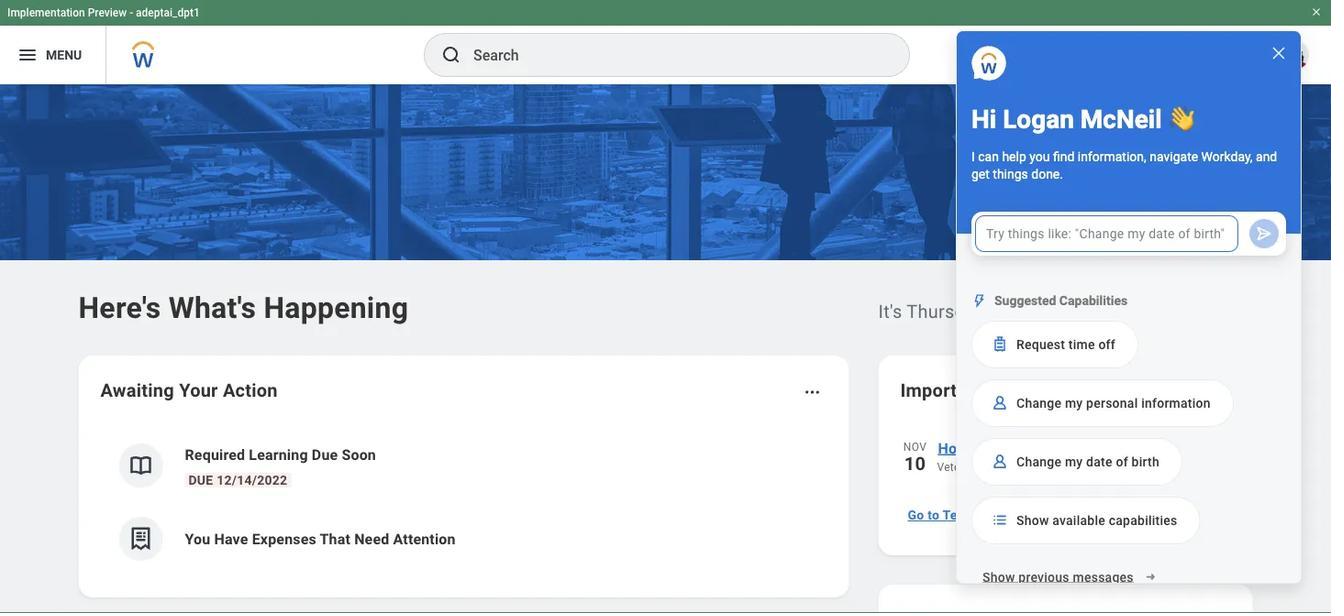 Task type: vqa. For each thing, say whether or not it's contained in the screenshot.
'Calendar'
yes



Task type: describe. For each thing, give the bounding box(es) containing it.
learning
[[249, 446, 308, 464]]

change for change my personal information
[[1017, 396, 1062, 411]]

things
[[993, 166, 1028, 181]]

awaiting your action list
[[100, 429, 827, 576]]

veterans
[[937, 462, 983, 474]]

change my date of birth
[[1017, 455, 1160, 470]]

information,
[[1078, 149, 1147, 164]]

thursday,
[[907, 301, 987, 323]]

holiday veterans day
[[937, 440, 1005, 474]]

book open image
[[127, 452, 155, 480]]

prompts image
[[991, 512, 1009, 530]]

important
[[901, 380, 984, 401]]

i
[[972, 149, 975, 164]]

workday,
[[1202, 149, 1253, 164]]

Search Workday  search field
[[474, 35, 872, 75]]

information
[[1142, 396, 1211, 411]]

and
[[1256, 149, 1278, 164]]

required learning due soon due 12/14/2022
[[185, 446, 376, 488]]

1 vertical spatial due
[[189, 473, 213, 488]]

change for change my date of birth
[[1017, 455, 1062, 470]]

arrow right small image
[[1141, 569, 1160, 587]]

bolt image
[[972, 293, 987, 309]]

time
[[1069, 337, 1095, 352]]

show for show available capabilities
[[1017, 513, 1049, 529]]

need
[[354, 531, 389, 548]]

user image for change my personal information
[[991, 394, 1009, 413]]

it's
[[879, 301, 902, 323]]

get
[[972, 166, 990, 181]]

nov 10
[[904, 441, 927, 475]]

holiday
[[938, 440, 990, 457]]

change my personal information
[[1017, 396, 1211, 411]]

you have expenses that need attention button
[[100, 503, 827, 576]]

required
[[185, 446, 245, 464]]

previous
[[1019, 570, 1070, 585]]

birth
[[1132, 455, 1160, 470]]

👋
[[1169, 105, 1194, 135]]

my for personal
[[1065, 396, 1083, 411]]

can
[[978, 149, 999, 164]]

attention
[[393, 531, 456, 548]]

2023
[[1093, 301, 1135, 323]]

show available capabilities button
[[972, 497, 1201, 545]]

find
[[1053, 149, 1075, 164]]

i can help you find information, navigate workday, and get things done.
[[972, 149, 1278, 181]]

adeptai_dpt1
[[136, 6, 200, 19]]

dates
[[989, 380, 1037, 401]]

here's what's happening main content
[[0, 84, 1331, 614]]

go to team calendar
[[908, 508, 1033, 523]]

user image for change my date of birth
[[991, 453, 1009, 471]]

show for show previous messages
[[983, 570, 1015, 585]]

have
[[214, 531, 248, 548]]

dashboard expenses image
[[127, 526, 155, 553]]

hi logan mcneil 👋
[[972, 105, 1194, 135]]

implementation
[[7, 6, 85, 19]]

date
[[1087, 455, 1113, 470]]

october
[[992, 301, 1058, 323]]

implementation preview -   adeptai_dpt1
[[7, 6, 200, 19]]

holiday button
[[937, 437, 1231, 461]]

menu
[[46, 47, 82, 63]]

hi
[[972, 105, 997, 135]]

10
[[905, 453, 926, 475]]

task timeoff image
[[991, 336, 1009, 354]]

justify image
[[17, 44, 39, 66]]

go to team calendar button
[[901, 497, 1040, 534]]

important dates
[[901, 380, 1037, 401]]

messages
[[1073, 570, 1134, 585]]

capabilities
[[1060, 294, 1128, 309]]



Task type: locate. For each thing, give the bounding box(es) containing it.
request time off button
[[972, 321, 1139, 369]]

user image down task timeoff image
[[991, 394, 1009, 413]]

0 vertical spatial show
[[1017, 513, 1049, 529]]

help
[[1002, 149, 1027, 164]]

19,
[[1063, 301, 1088, 323]]

available
[[1053, 513, 1106, 529]]

0 vertical spatial due
[[312, 446, 338, 464]]

show
[[1017, 513, 1049, 529], [983, 570, 1015, 585]]

my inside button
[[1065, 396, 1083, 411]]

you
[[185, 531, 210, 548]]

off
[[1099, 337, 1116, 352]]

your
[[179, 380, 218, 401]]

soon
[[342, 446, 376, 464]]

show available capabilities
[[1017, 513, 1178, 529]]

to
[[928, 508, 940, 523]]

my for date
[[1065, 455, 1083, 470]]

due down required
[[189, 473, 213, 488]]

nov
[[904, 441, 927, 454]]

you
[[1030, 149, 1050, 164]]

1 change from the top
[[1017, 396, 1062, 411]]

due left soon
[[312, 446, 338, 464]]

show previous messages
[[983, 570, 1134, 585]]

user image inside change my date of birth button
[[991, 453, 1009, 471]]

my
[[1065, 396, 1083, 411], [1065, 455, 1083, 470]]

capabilities
[[1109, 513, 1178, 529]]

0 horizontal spatial due
[[189, 473, 213, 488]]

change down request
[[1017, 396, 1062, 411]]

navigate
[[1150, 149, 1199, 164]]

what's
[[169, 291, 256, 325]]

my left personal
[[1065, 396, 1083, 411]]

go
[[908, 508, 924, 523]]

request time off
[[1017, 337, 1116, 352]]

1 vertical spatial show
[[983, 570, 1015, 585]]

close environment banner image
[[1311, 6, 1322, 17]]

1 vertical spatial user image
[[991, 453, 1009, 471]]

here's
[[78, 291, 161, 325]]

0 vertical spatial my
[[1065, 396, 1083, 411]]

team
[[943, 508, 976, 523]]

suggested capabilities
[[995, 294, 1128, 309]]

due
[[312, 446, 338, 464], [189, 473, 213, 488]]

mcneil
[[1081, 105, 1162, 135]]

calendar
[[979, 508, 1033, 523]]

suggested
[[995, 294, 1057, 309]]

preview
[[88, 6, 127, 19]]

here's what's happening
[[78, 291, 409, 325]]

1 horizontal spatial show
[[1017, 513, 1049, 529]]

change my personal information button
[[972, 380, 1234, 427]]

awaiting your action
[[100, 380, 278, 401]]

change my date of birth button
[[972, 438, 1183, 486]]

12/14/2022
[[217, 473, 287, 488]]

expenses
[[252, 531, 316, 548]]

0 horizontal spatial show
[[983, 570, 1015, 585]]

it's thursday, october 19, 2023
[[879, 301, 1135, 323]]

1 user image from the top
[[991, 394, 1009, 413]]

you have expenses that need attention
[[185, 531, 456, 548]]

show left previous
[[983, 570, 1015, 585]]

-
[[130, 6, 133, 19]]

notifications element
[[1166, 35, 1218, 75]]

of
[[1116, 455, 1129, 470]]

user image right holiday
[[991, 453, 1009, 471]]

send image
[[1255, 225, 1274, 243]]

change inside button
[[1017, 455, 1062, 470]]

day
[[986, 462, 1005, 474]]

action
[[223, 380, 278, 401]]

that
[[320, 531, 351, 548]]

0 vertical spatial change
[[1017, 396, 1062, 411]]

personal
[[1087, 396, 1138, 411]]

1 horizontal spatial due
[[312, 446, 338, 464]]

1 my from the top
[[1065, 396, 1083, 411]]

done.
[[1032, 166, 1064, 181]]

change
[[1017, 396, 1062, 411], [1017, 455, 1062, 470]]

my tasks element
[[1218, 35, 1269, 75]]

show right 'prompts' 'image'
[[1017, 513, 1049, 529]]

2 user image from the top
[[991, 453, 1009, 471]]

show previous messages button
[[972, 559, 1167, 596]]

menu button
[[0, 26, 106, 84]]

my left date at the bottom of the page
[[1065, 455, 1083, 470]]

my inside button
[[1065, 455, 1083, 470]]

search image
[[440, 44, 462, 66]]

happening
[[264, 291, 409, 325]]

0 vertical spatial user image
[[991, 394, 1009, 413]]

user image
[[991, 394, 1009, 413], [991, 453, 1009, 471]]

x image
[[1270, 44, 1288, 62]]

1 vertical spatial my
[[1065, 455, 1083, 470]]

menu banner
[[0, 0, 1331, 84]]

change right the day
[[1017, 455, 1062, 470]]

awaiting
[[100, 380, 174, 401]]

Try things like: "Change my date of birth" text field
[[975, 216, 1239, 252]]

request
[[1017, 337, 1065, 352]]

user image inside change my personal information button
[[991, 394, 1009, 413]]

related actions image
[[803, 384, 822, 402]]

profile logan mcneil image
[[1280, 40, 1309, 73]]

2 change from the top
[[1017, 455, 1062, 470]]

logan
[[1003, 105, 1074, 135]]

2 my from the top
[[1065, 455, 1083, 470]]

1 vertical spatial change
[[1017, 455, 1062, 470]]

change inside button
[[1017, 396, 1062, 411]]



